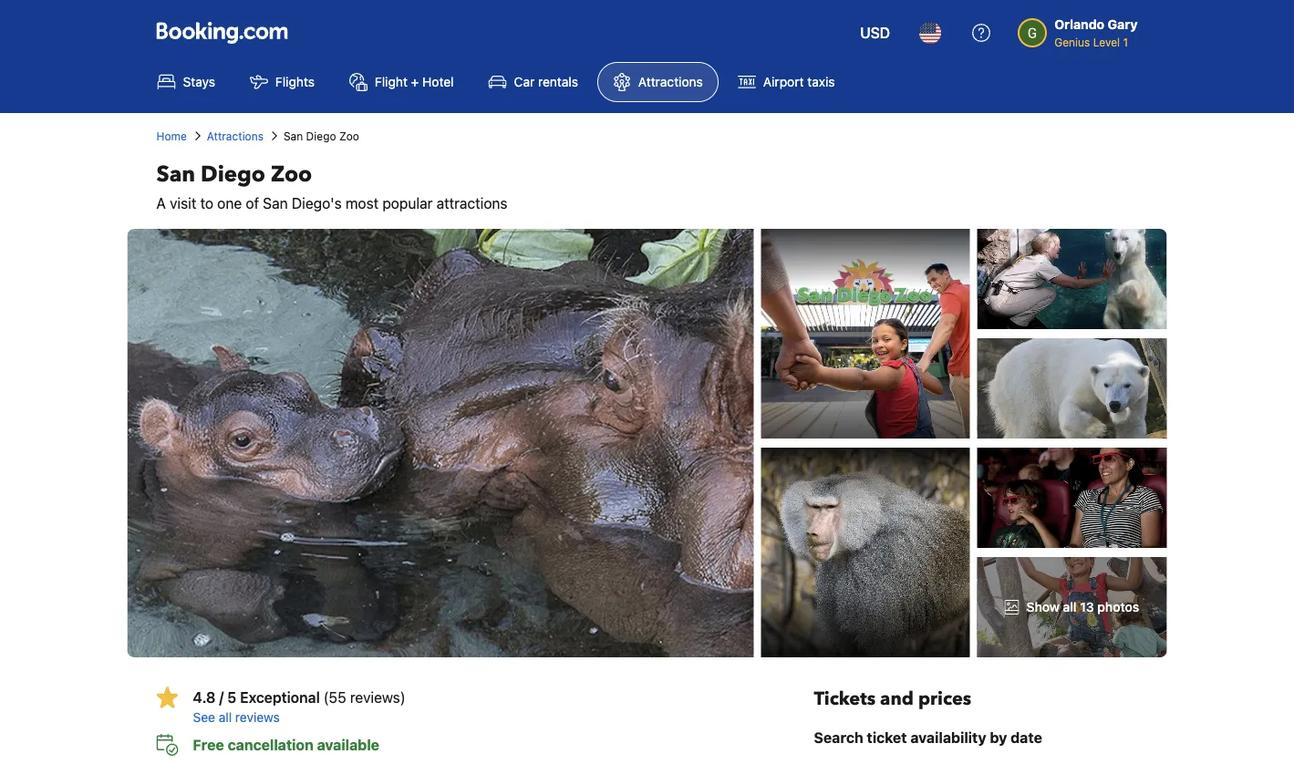Task type: vqa. For each thing, say whether or not it's contained in the screenshot.
photos
yes



Task type: locate. For each thing, give the bounding box(es) containing it.
0 vertical spatial diego
[[306, 129, 336, 142]]

diego
[[306, 129, 336, 142], [201, 159, 265, 189]]

reviews
[[235, 710, 280, 725]]

diego inside san diego zoo a visit to one of san diego's most popular attractions
[[201, 159, 265, 189]]

prices
[[918, 687, 972, 712]]

1 vertical spatial attractions link
[[207, 128, 264, 144]]

1 horizontal spatial attractions link
[[597, 62, 718, 102]]

attractions
[[436, 195, 508, 212]]

1 horizontal spatial attractions
[[638, 74, 703, 89]]

flight + hotel link
[[334, 62, 469, 102]]

diego for san diego zoo
[[306, 129, 336, 142]]

4.8
[[193, 689, 216, 706]]

san up visit
[[156, 159, 195, 189]]

+
[[411, 74, 419, 89]]

diego up san diego zoo a visit to one of san diego's most popular attractions
[[306, 129, 336, 142]]

/
[[219, 689, 224, 706]]

san
[[284, 129, 303, 142], [156, 159, 195, 189], [263, 195, 288, 212]]

1 horizontal spatial zoo
[[339, 129, 359, 142]]

diego for san diego zoo a visit to one of san diego's most popular attractions
[[201, 159, 265, 189]]

0 vertical spatial san
[[284, 129, 303, 142]]

diego up one
[[201, 159, 265, 189]]

1 vertical spatial attractions
[[207, 129, 264, 142]]

a
[[156, 195, 166, 212]]

zoo inside san diego zoo a visit to one of san diego's most popular attractions
[[271, 159, 312, 189]]

hotel
[[422, 74, 454, 89]]

date
[[1011, 729, 1042, 746]]

available
[[317, 736, 379, 754]]

of
[[246, 195, 259, 212]]

tickets and prices
[[814, 687, 972, 712]]

all left '13'
[[1063, 600, 1077, 615]]

free
[[193, 736, 224, 754]]

1 vertical spatial zoo
[[271, 159, 312, 189]]

0 horizontal spatial attractions link
[[207, 128, 264, 144]]

san down flights
[[284, 129, 303, 142]]

0 horizontal spatial diego
[[201, 159, 265, 189]]

all
[[1063, 600, 1077, 615], [219, 710, 232, 725]]

1 vertical spatial all
[[219, 710, 232, 725]]

stays
[[183, 74, 215, 89]]

0 horizontal spatial zoo
[[271, 159, 312, 189]]

zoo up san diego zoo a visit to one of san diego's most popular attractions
[[339, 129, 359, 142]]

zoo up diego's
[[271, 159, 312, 189]]

zoo
[[339, 129, 359, 142], [271, 159, 312, 189]]

one
[[217, 195, 242, 212]]

see all reviews button
[[193, 709, 785, 727]]

all down /
[[219, 710, 232, 725]]

free cancellation available
[[193, 736, 379, 754]]

availability
[[910, 729, 986, 746]]

and
[[880, 687, 914, 712]]

visit
[[170, 195, 196, 212]]

see
[[193, 710, 215, 725]]

usd
[[860, 24, 890, 41]]

attractions link
[[597, 62, 718, 102], [207, 128, 264, 144]]

1 vertical spatial san
[[156, 159, 195, 189]]

usd button
[[849, 11, 901, 55]]

exceptional
[[240, 689, 320, 706]]

1 vertical spatial diego
[[201, 159, 265, 189]]

0 vertical spatial attractions
[[638, 74, 703, 89]]

car
[[514, 74, 535, 89]]

flight
[[375, 74, 408, 89]]

attractions
[[638, 74, 703, 89], [207, 129, 264, 142]]

1 horizontal spatial all
[[1063, 600, 1077, 615]]

13
[[1080, 600, 1094, 615]]

diego's
[[292, 195, 342, 212]]

show
[[1026, 600, 1060, 615]]

0 horizontal spatial all
[[219, 710, 232, 725]]

cancellation
[[228, 736, 314, 754]]

san right of
[[263, 195, 288, 212]]

0 vertical spatial zoo
[[339, 129, 359, 142]]

1 horizontal spatial diego
[[306, 129, 336, 142]]



Task type: describe. For each thing, give the bounding box(es) containing it.
to
[[200, 195, 213, 212]]

taxis
[[807, 74, 835, 89]]

1
[[1123, 36, 1128, 48]]

zoo for san diego zoo a visit to one of san diego's most popular attractions
[[271, 159, 312, 189]]

home link
[[156, 128, 187, 144]]

booking.com image
[[156, 22, 288, 44]]

4.8 / 5 exceptional (55 reviews) see all reviews
[[193, 689, 405, 725]]

gary
[[1108, 17, 1138, 32]]

airport
[[763, 74, 804, 89]]

genius
[[1054, 36, 1090, 48]]

tickets
[[814, 687, 876, 712]]

san for san diego zoo a visit to one of san diego's most popular attractions
[[156, 159, 195, 189]]

by
[[990, 729, 1007, 746]]

car rentals link
[[473, 62, 594, 102]]

home
[[156, 129, 187, 142]]

your account menu orlando gary genius level 1 element
[[1018, 8, 1145, 50]]

san diego zoo a visit to one of san diego's most popular attractions
[[156, 159, 508, 212]]

5
[[227, 689, 236, 706]]

popular
[[382, 195, 433, 212]]

airport taxis
[[763, 74, 835, 89]]

attractions inside attractions link
[[638, 74, 703, 89]]

flights link
[[234, 62, 330, 102]]

show all 13 photos
[[1026, 600, 1139, 615]]

orlando gary genius level 1
[[1054, 17, 1138, 48]]

reviews)
[[350, 689, 405, 706]]

all inside 4.8 / 5 exceptional (55 reviews) see all reviews
[[219, 710, 232, 725]]

san diego zoo
[[284, 129, 359, 142]]

flight + hotel
[[375, 74, 454, 89]]

search
[[814, 729, 863, 746]]

san for san diego zoo
[[284, 129, 303, 142]]

0 horizontal spatial attractions
[[207, 129, 264, 142]]

(55
[[323, 689, 346, 706]]

search ticket availability by date
[[814, 729, 1042, 746]]

stays link
[[142, 62, 231, 102]]

ticket
[[867, 729, 907, 746]]

orlando
[[1054, 17, 1105, 32]]

0 vertical spatial attractions link
[[597, 62, 718, 102]]

0 vertical spatial all
[[1063, 600, 1077, 615]]

rentals
[[538, 74, 578, 89]]

most
[[346, 195, 379, 212]]

zoo for san diego zoo
[[339, 129, 359, 142]]

car rentals
[[514, 74, 578, 89]]

airport taxis link
[[722, 62, 850, 102]]

flights
[[275, 74, 315, 89]]

photos
[[1097, 600, 1139, 615]]

level
[[1093, 36, 1120, 48]]

2 vertical spatial san
[[263, 195, 288, 212]]



